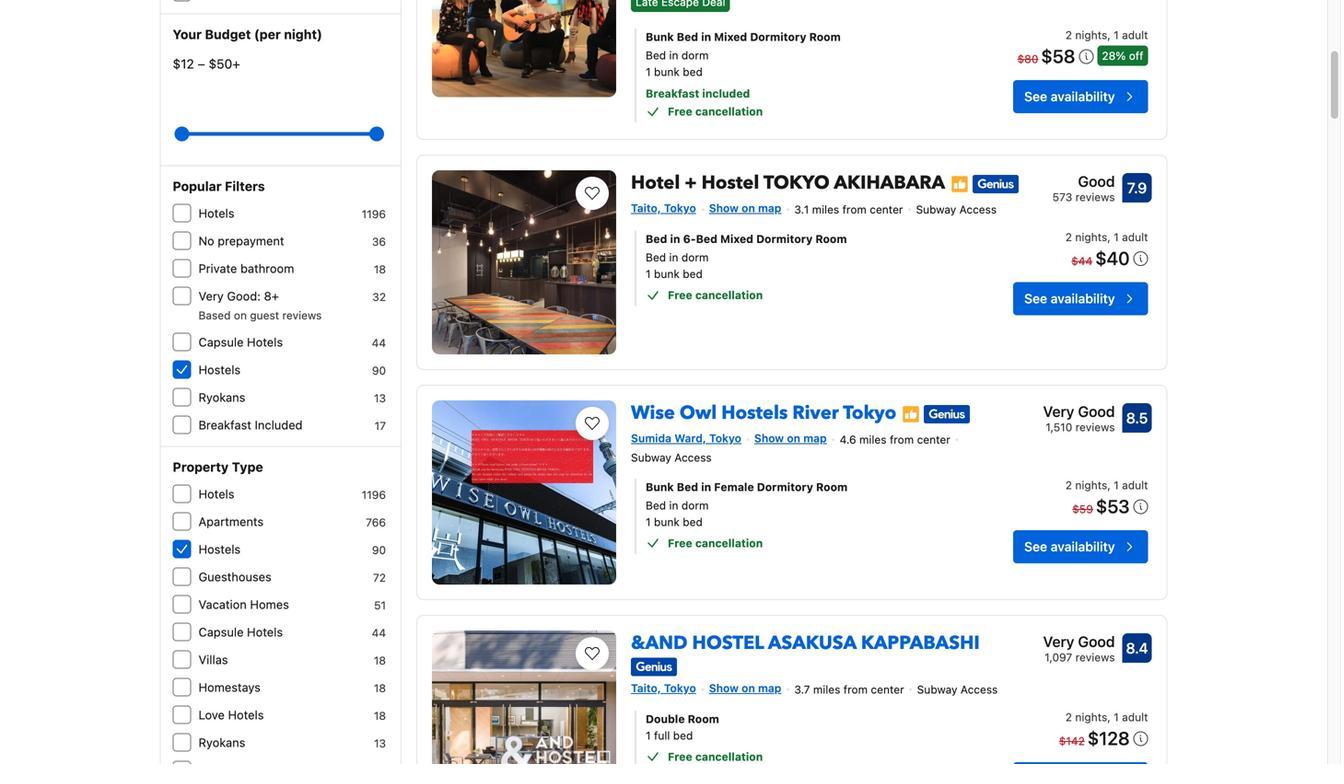Task type: vqa. For each thing, say whether or not it's contained in the screenshot.


Task type: locate. For each thing, give the bounding box(es) containing it.
river
[[793, 401, 839, 426]]

2 for &and hostel asakusa kappabashi
[[1066, 711, 1072, 724]]

1 bunk from the top
[[646, 31, 674, 43]]

0 vertical spatial 44
[[372, 337, 386, 350]]

1 vertical spatial availability
[[1051, 291, 1115, 306]]

subway
[[916, 203, 956, 216], [631, 451, 671, 464], [917, 683, 958, 696]]

2 vertical spatial show
[[709, 682, 739, 695]]

dorm up "included"
[[682, 49, 709, 62]]

3 see availability link from the top
[[1013, 530, 1148, 564]]

adult up the off
[[1122, 29, 1148, 42]]

subway access for &and hostel asakusa kappabashi
[[917, 683, 998, 696]]

bed down bunk bed in mixed dormitory room
[[646, 49, 666, 62]]

1 nights from the top
[[1075, 29, 1108, 42]]

0 vertical spatial capsule
[[199, 335, 244, 349]]

map down hotel + hostel tokyo akihabara
[[758, 202, 782, 215]]

free cancellation for +
[[668, 289, 763, 302]]

see availability link down $59
[[1013, 530, 1148, 564]]

capsule down based
[[199, 335, 244, 349]]

0 vertical spatial bunk
[[646, 31, 674, 43]]

, for &and hostel asakusa kappabashi
[[1108, 711, 1111, 724]]

36
[[372, 235, 386, 248]]

reviews inside the very good 1,097 reviews
[[1076, 651, 1115, 664]]

$12 – $50+
[[173, 56, 240, 71]]

0 vertical spatial breakfast
[[646, 87, 700, 100]]

1196 up 766
[[362, 489, 386, 502]]

very inside the very good 1,510 reviews
[[1043, 403, 1075, 421]]

reviews inside the very good 1,510 reviews
[[1076, 421, 1115, 434]]

hotels down homestays
[[228, 708, 264, 722]]

0 vertical spatial capsule hotels
[[199, 335, 283, 349]]

1 good from the top
[[1078, 173, 1115, 190]]

13
[[374, 392, 386, 405], [374, 737, 386, 750]]

3 adult from the top
[[1122, 479, 1148, 492]]

access for hotel + hostel tokyo akihabara
[[960, 203, 997, 216]]

popular
[[173, 179, 222, 194]]

2 vertical spatial see availability link
[[1013, 530, 1148, 564]]

1196 for property type
[[362, 489, 386, 502]]

2 vertical spatial miles
[[813, 683, 841, 696]]

1 vertical spatial very
[[1043, 403, 1075, 421]]

2 good from the top
[[1078, 403, 1115, 421]]

availability for wise owl hostels river tokyo
[[1051, 539, 1115, 554]]

2 vertical spatial subway
[[917, 683, 958, 696]]

0 vertical spatial bunk
[[654, 66, 680, 78]]

4 18 from the top
[[374, 710, 386, 723]]

2 vertical spatial map
[[758, 682, 782, 695]]

2 vertical spatial show on map
[[709, 682, 782, 695]]

hostels down the apartments
[[199, 543, 241, 556]]

good inside the good 573 reviews
[[1078, 173, 1115, 190]]

capsule down vacation
[[199, 626, 244, 639]]

nights up 28% at the top right of page
[[1075, 29, 1108, 42]]

type
[[232, 460, 263, 475]]

1196 for popular filters
[[362, 208, 386, 221]]

2 vertical spatial hostels
[[199, 543, 241, 556]]

2 vertical spatial see availability
[[1025, 539, 1115, 554]]

3 free cancellation from the top
[[668, 537, 763, 550]]

2 vertical spatial see
[[1025, 539, 1048, 554]]

0 vertical spatial very good element
[[1043, 401, 1115, 423]]

1 vertical spatial show
[[754, 432, 784, 445]]

in
[[701, 31, 711, 43], [669, 49, 678, 62], [670, 233, 680, 246], [669, 251, 678, 264], [701, 481, 711, 494], [669, 499, 678, 512]]

good inside the very good 1,097 reviews
[[1078, 633, 1115, 651]]

adult
[[1122, 29, 1148, 42], [1122, 231, 1148, 244], [1122, 479, 1148, 492], [1122, 711, 1148, 724]]

1 vertical spatial 13
[[374, 737, 386, 750]]

reviews for very good 1,510 reviews
[[1076, 421, 1115, 434]]

3 see from the top
[[1025, 539, 1048, 554]]

hotel + hostel tokyo akihabara link
[[631, 163, 945, 196]]

0 vertical spatial 13
[[374, 392, 386, 405]]

budget
[[205, 27, 251, 42]]

free for hotel
[[668, 289, 693, 302]]

bunk down sumida at the bottom of page
[[654, 516, 680, 529]]

2 nights , 1 adult for hotel + hostel tokyo akihabara
[[1066, 231, 1148, 244]]

good element
[[1053, 171, 1115, 193]]

4 2 from the top
[[1066, 711, 1072, 724]]

subway inside "4.6 miles from center subway access"
[[631, 451, 671, 464]]

1 vertical spatial capsule hotels
[[199, 626, 283, 639]]

2 capsule hotels from the top
[[199, 626, 283, 639]]

private
[[199, 262, 237, 275]]

breakfast inside bed in dorm 1 bunk bed breakfast included
[[646, 87, 700, 100]]

1 vertical spatial subway
[[631, 451, 671, 464]]

availability for hotel + hostel tokyo akihabara
[[1051, 291, 1115, 306]]

2 bunk from the top
[[654, 268, 680, 281]]

2 free from the top
[[668, 289, 693, 302]]

subway down sumida at the bottom of page
[[631, 451, 671, 464]]

capsule hotels down based on guest reviews
[[199, 335, 283, 349]]

see availability link
[[1013, 80, 1148, 113], [1013, 282, 1148, 316], [1013, 530, 1148, 564]]

bed in dorm 1 bunk bed for hotel
[[646, 251, 709, 281]]

double
[[646, 713, 685, 726]]

1 vertical spatial 1196
[[362, 489, 386, 502]]

reviews right guest
[[282, 309, 322, 322]]

sumida
[[631, 432, 672, 445]]

44 down 51
[[372, 627, 386, 640]]

4 cancellation from the top
[[695, 751, 763, 764]]

very up based
[[199, 289, 224, 303]]

1 free cancellation from the top
[[668, 105, 763, 118]]

scored 7.9 element
[[1123, 173, 1152, 203]]

good for &and hostel asakusa kappabashi
[[1078, 633, 1115, 651]]

0 vertical spatial hostels
[[199, 363, 241, 377]]

2
[[1066, 29, 1072, 42], [1066, 231, 1072, 244], [1066, 479, 1072, 492], [1066, 711, 1072, 724]]

taito, tokyo up double
[[631, 682, 696, 695]]

1 vertical spatial bed in dorm 1 bunk bed
[[646, 499, 709, 529]]

0 vertical spatial dorm
[[682, 49, 709, 62]]

taito, tokyo for &and
[[631, 682, 696, 695]]

on down hostel
[[742, 682, 755, 695]]

this property is part of our preferred partner program. it's committed to providing excellent service and good value. it'll pay us a higher commission if you make a booking. image
[[951, 175, 969, 193], [951, 175, 969, 193], [902, 405, 921, 424]]

cancellation down female
[[695, 537, 763, 550]]

in up bed in dorm 1 bunk bed breakfast included
[[701, 31, 711, 43]]

hostel
[[702, 171, 759, 196]]

90
[[372, 364, 386, 377], [372, 544, 386, 557]]

hotel + hostel tokyo akihabara image
[[432, 171, 616, 355]]

7.9
[[1127, 179, 1147, 197]]

see for wise owl hostels river tokyo
[[1025, 539, 1048, 554]]

room
[[809, 31, 841, 43], [816, 233, 847, 246], [816, 481, 848, 494], [688, 713, 719, 726]]

2 dorm from the top
[[682, 251, 709, 264]]

1 vertical spatial 44
[[372, 627, 386, 640]]

taito, up double
[[631, 682, 661, 695]]

subway for &and hostel asakusa kappabashi
[[917, 683, 958, 696]]

2 vertical spatial bunk
[[654, 516, 680, 529]]

cancellation down bed in 6-bed mixed dormitory room
[[695, 289, 763, 302]]

2 very good element from the top
[[1043, 631, 1115, 653]]

breakfast left "included"
[[646, 87, 700, 100]]

1 vertical spatial show on map
[[754, 432, 827, 445]]

0 vertical spatial taito,
[[631, 202, 661, 215]]

4 , from the top
[[1108, 711, 1111, 724]]

3 cancellation from the top
[[695, 537, 763, 550]]

room inside bunk bed in female dormitory room link
[[816, 481, 848, 494]]

3 2 nights , 1 adult from the top
[[1066, 479, 1148, 492]]

included
[[255, 418, 303, 432]]

miles right 3.7 at the right
[[813, 683, 841, 696]]

1 vertical spatial dorm
[[682, 251, 709, 264]]

3 good from the top
[[1078, 633, 1115, 651]]

0 vertical spatial see availability link
[[1013, 80, 1148, 113]]

miles right the 3.1
[[812, 203, 839, 216]]

bunk down bed in 6-bed mixed dormitory room
[[654, 268, 680, 281]]

1 very good element from the top
[[1043, 401, 1115, 423]]

2 adult from the top
[[1122, 231, 1148, 244]]

nights for &and hostel asakusa kappabashi
[[1075, 711, 1108, 724]]

2 vertical spatial availability
[[1051, 539, 1115, 554]]

from right 3.7 at the right
[[844, 683, 868, 696]]

4 free cancellation from the top
[[668, 751, 763, 764]]

2 vertical spatial dormitory
[[757, 481, 813, 494]]

0 vertical spatial show on map
[[709, 202, 782, 215]]

very
[[199, 289, 224, 303], [1043, 403, 1075, 421], [1043, 633, 1075, 651]]

2 1196 from the top
[[362, 489, 386, 502]]

private bathroom
[[199, 262, 294, 275]]

0 vertical spatial subway
[[916, 203, 956, 216]]

dorm for +
[[682, 251, 709, 264]]

nights up $128
[[1075, 711, 1108, 724]]

0 vertical spatial access
[[960, 203, 997, 216]]

double room link
[[646, 711, 957, 728]]

2 90 from the top
[[372, 544, 386, 557]]

1 vertical spatial see
[[1025, 291, 1048, 306]]

3 bunk from the top
[[654, 516, 680, 529]]

$128
[[1088, 728, 1130, 749]]

availability down $59
[[1051, 539, 1115, 554]]

capsule hotels down vacation homes
[[199, 626, 283, 639]]

, up 28% at the top right of page
[[1108, 29, 1111, 42]]

bunk bed in female dormitory room link
[[646, 479, 957, 495]]

2 vertical spatial access
[[961, 683, 998, 696]]

32
[[372, 291, 386, 304]]

adult for &and hostel asakusa kappabashi
[[1122, 711, 1148, 724]]

$59
[[1073, 503, 1093, 516]]

room inside bunk bed in mixed dormitory room link
[[809, 31, 841, 43]]

dorm inside bed in dorm 1 bunk bed breakfast included
[[682, 49, 709, 62]]

center for kappabashi
[[871, 683, 904, 696]]

mixed up bed in dorm 1 bunk bed breakfast included
[[714, 31, 747, 43]]

bunk down bunk bed in mixed dormitory room
[[654, 66, 680, 78]]

8+
[[264, 289, 279, 303]]

hotels down property type
[[199, 487, 234, 501]]

center down the kappabashi at the bottom of the page
[[871, 683, 904, 696]]

2 nights , 1 adult up $128
[[1066, 711, 1148, 724]]

free down 6-
[[668, 289, 693, 302]]

on up bed in 6-bed mixed dormitory room
[[742, 202, 755, 215]]

+
[[685, 171, 697, 196]]

4 2 nights , 1 adult from the top
[[1066, 711, 1148, 724]]

nights
[[1075, 29, 1108, 42], [1075, 231, 1108, 244], [1075, 479, 1108, 492], [1075, 711, 1108, 724]]

1 full bed
[[646, 729, 693, 742]]

1 bunk from the top
[[654, 66, 680, 78]]

1 vertical spatial center
[[917, 433, 951, 446]]

$58
[[1041, 45, 1075, 67]]

map down 'river'
[[803, 432, 827, 445]]

dormitory inside bunk bed in female dormitory room link
[[757, 481, 813, 494]]

1 vertical spatial ryokans
[[199, 736, 245, 750]]

on for &and
[[742, 682, 755, 695]]

6-
[[683, 233, 696, 246]]

1 vertical spatial from
[[890, 433, 914, 446]]

0 vertical spatial good
[[1078, 173, 1115, 190]]

0 vertical spatial 90
[[372, 364, 386, 377]]

show
[[709, 202, 739, 215], [754, 432, 784, 445], [709, 682, 739, 695]]

see availability down $44 at the right
[[1025, 291, 1115, 306]]

free cancellation down double room
[[668, 751, 763, 764]]

90 up 17
[[372, 364, 386, 377]]

1 vertical spatial subway access
[[917, 683, 998, 696]]

taito, for &and
[[631, 682, 661, 695]]

2 nights from the top
[[1075, 231, 1108, 244]]

bed
[[677, 31, 698, 43], [646, 49, 666, 62], [646, 233, 667, 246], [696, 233, 718, 246], [646, 251, 666, 264], [677, 481, 698, 494], [646, 499, 666, 512]]

nights up $59
[[1075, 479, 1108, 492]]

very inside the very good 1,097 reviews
[[1043, 633, 1075, 651]]

very good element
[[1043, 401, 1115, 423], [1043, 631, 1115, 653]]

1 vertical spatial good
[[1078, 403, 1115, 421]]

44 down 32
[[372, 337, 386, 350]]

breakfast included
[[199, 418, 303, 432]]

hostels
[[199, 363, 241, 377], [722, 401, 788, 426], [199, 543, 241, 556]]

1 dorm from the top
[[682, 49, 709, 62]]

hostels up "4.6 miles from center subway access"
[[722, 401, 788, 426]]

in inside bunk bed in female dormitory room link
[[701, 481, 711, 494]]

0 vertical spatial availability
[[1051, 89, 1115, 104]]

3 , from the top
[[1108, 479, 1111, 492]]

reviews for very good 1,097 reviews
[[1076, 651, 1115, 664]]

room inside double room link
[[688, 713, 719, 726]]

0 vertical spatial map
[[758, 202, 782, 215]]

1 vertical spatial see availability link
[[1013, 282, 1148, 316]]

bunk bed in mixed dormitory room
[[646, 31, 841, 43]]

this property is part of our preferred partner program. it's committed to providing excellent service and good value. it'll pay us a higher commission if you make a booking. image for tokyo
[[902, 405, 921, 424]]

1 vertical spatial 90
[[372, 544, 386, 557]]

1 vertical spatial very good element
[[1043, 631, 1115, 653]]

4 nights from the top
[[1075, 711, 1108, 724]]

$53
[[1096, 495, 1130, 517]]

0 vertical spatial taito, tokyo
[[631, 202, 696, 215]]

51
[[374, 599, 386, 612]]

3 see availability from the top
[[1025, 539, 1115, 554]]

dorm
[[682, 49, 709, 62], [682, 251, 709, 264], [682, 499, 709, 512]]

bunk
[[654, 66, 680, 78], [654, 268, 680, 281], [654, 516, 680, 529]]

4 free from the top
[[668, 751, 693, 764]]

1 vertical spatial map
[[803, 432, 827, 445]]

taito, tokyo down hotel
[[631, 202, 696, 215]]

2 up $58
[[1066, 29, 1072, 42]]

2 up $44 at the right
[[1066, 231, 1072, 244]]

1 horizontal spatial breakfast
[[646, 87, 700, 100]]

1196
[[362, 208, 386, 221], [362, 489, 386, 502]]

bed inside bed in dorm 1 bunk bed breakfast included
[[683, 66, 703, 78]]

access left 573
[[960, 203, 997, 216]]

show on map for hostel
[[709, 202, 782, 215]]

0 vertical spatial center
[[870, 203, 903, 216]]

cancellation
[[695, 105, 763, 118], [695, 289, 763, 302], [695, 537, 763, 550], [695, 751, 763, 764]]

center inside "4.6 miles from center subway access"
[[917, 433, 951, 446]]

reviews right 1,097
[[1076, 651, 1115, 664]]

1 inside bed in dorm 1 bunk bed breakfast included
[[646, 66, 651, 78]]

0 vertical spatial see
[[1025, 89, 1048, 104]]

3 2 from the top
[[1066, 479, 1072, 492]]

in inside bunk bed in mixed dormitory room link
[[701, 31, 711, 43]]

cancellation down double room
[[695, 751, 763, 764]]

8.5
[[1126, 410, 1148, 427]]

unplan shinjuku image
[[432, 0, 616, 97]]

see
[[1025, 89, 1048, 104], [1025, 291, 1048, 306], [1025, 539, 1048, 554]]

1 2 nights , 1 adult from the top
[[1066, 29, 1148, 42]]

0 vertical spatial miles
[[812, 203, 839, 216]]

2 see from the top
[[1025, 291, 1048, 306]]

very up "1,510"
[[1043, 403, 1075, 421]]

1 18 from the top
[[374, 263, 386, 276]]

2 vertical spatial good
[[1078, 633, 1115, 651]]

access down the kappabashi at the bottom of the page
[[961, 683, 998, 696]]

2 for hotel + hostel tokyo akihabara
[[1066, 231, 1072, 244]]

taito, tokyo
[[631, 202, 696, 215], [631, 682, 696, 695]]

reviews
[[1076, 191, 1115, 204], [282, 309, 322, 322], [1076, 421, 1115, 434], [1076, 651, 1115, 664]]

scored 8.5 element
[[1123, 404, 1152, 433]]

tokyo up 4.6
[[843, 401, 897, 426]]

0 vertical spatial 1196
[[362, 208, 386, 221]]

3 availability from the top
[[1051, 539, 1115, 554]]

good for wise owl hostels river tokyo
[[1078, 403, 1115, 421]]

1 taito, tokyo from the top
[[631, 202, 696, 215]]

4 adult from the top
[[1122, 711, 1148, 724]]

bed in dorm 1 bunk bed down 6-
[[646, 251, 709, 281]]

1 taito, from the top
[[631, 202, 661, 215]]

1 vertical spatial bunk
[[654, 268, 680, 281]]

reviews right "1,510"
[[1076, 421, 1115, 434]]

hotels down guest
[[247, 335, 283, 349]]

2 bunk from the top
[[646, 481, 674, 494]]

ryokans up breakfast included
[[199, 391, 245, 404]]

0 vertical spatial subway access
[[916, 203, 997, 216]]

1 vertical spatial miles
[[859, 433, 887, 446]]

full
[[654, 729, 670, 742]]

2 see availability link from the top
[[1013, 282, 1148, 316]]

see availability link down $44 at the right
[[1013, 282, 1148, 316]]

tokyo right ward,
[[709, 432, 742, 445]]

good inside the very good 1,510 reviews
[[1078, 403, 1115, 421]]

wise owl hostels river tokyo link
[[631, 394, 897, 426]]

wise owl hostels river tokyo image
[[432, 401, 616, 585]]

0 vertical spatial from
[[843, 203, 867, 216]]

free cancellation down female
[[668, 537, 763, 550]]

1 vertical spatial breakfast
[[199, 418, 251, 432]]

44
[[372, 337, 386, 350], [372, 627, 386, 640]]

2 vertical spatial dorm
[[682, 499, 709, 512]]

0 vertical spatial dormitory
[[750, 31, 807, 43]]

on down very good: 8+
[[234, 309, 247, 322]]

group
[[182, 119, 377, 149]]

2 ryokans from the top
[[199, 736, 245, 750]]

0 vertical spatial ryokans
[[199, 391, 245, 404]]

good left 7.9
[[1078, 173, 1115, 190]]

on down 'river'
[[787, 432, 801, 445]]

2 vertical spatial center
[[871, 683, 904, 696]]

2 2 nights , 1 adult from the top
[[1066, 231, 1148, 244]]

1 vertical spatial access
[[675, 451, 712, 464]]

from down this property is part of our preferred partner program. it's committed to providing excellent service and good value. it'll pay us a higher commission if you make a booking. image
[[890, 433, 914, 446]]

2 see availability from the top
[[1025, 291, 1115, 306]]

2 nights , 1 adult up "$40"
[[1066, 231, 1148, 244]]

hotels down homes
[[247, 626, 283, 639]]

1 vertical spatial hostels
[[722, 401, 788, 426]]

2 2 from the top
[[1066, 231, 1072, 244]]

2 taito, from the top
[[631, 682, 661, 695]]

homes
[[250, 598, 289, 612]]

3 18 from the top
[[374, 682, 386, 695]]

love hotels
[[199, 708, 264, 722]]

hotel
[[631, 171, 680, 196]]

1 vertical spatial taito, tokyo
[[631, 682, 696, 695]]

3 free from the top
[[668, 537, 693, 550]]

breakfast up property type
[[199, 418, 251, 432]]

see availability link down $58
[[1013, 80, 1148, 113]]

3 dorm from the top
[[682, 499, 709, 512]]

2 13 from the top
[[374, 737, 386, 750]]

2 18 from the top
[[374, 655, 386, 667]]

0 vertical spatial show
[[709, 202, 739, 215]]

map left 3.7 at the right
[[758, 682, 782, 695]]

dormitory down the 3.1
[[756, 233, 813, 246]]

, up $53
[[1108, 479, 1111, 492]]

on
[[742, 202, 755, 215], [234, 309, 247, 322], [787, 432, 801, 445], [742, 682, 755, 695]]

bed in dorm 1 bunk bed for wise
[[646, 499, 709, 529]]

adult up $53
[[1122, 479, 1148, 492]]

dorm down 6-
[[682, 251, 709, 264]]

bed down double room
[[673, 729, 693, 742]]

1 1196 from the top
[[362, 208, 386, 221]]

genius discounts available at this property. image
[[973, 175, 1019, 193], [973, 175, 1019, 193], [924, 405, 970, 424], [924, 405, 970, 424], [631, 658, 677, 677], [631, 658, 677, 677]]

see availability for wise owl hostels river tokyo
[[1025, 539, 1115, 554]]

1 90 from the top
[[372, 364, 386, 377]]

2 cancellation from the top
[[695, 289, 763, 302]]

very for &and hostel asakusa kappabashi
[[1043, 633, 1075, 651]]

on for hotel
[[742, 202, 755, 215]]

see availability down $59
[[1025, 539, 1115, 554]]

taito, tokyo for hotel
[[631, 202, 696, 215]]

very good element left scored 8.4 element
[[1043, 631, 1115, 653]]

,
[[1108, 29, 1111, 42], [1108, 231, 1111, 244], [1108, 479, 1111, 492], [1108, 711, 1111, 724]]

property type
[[173, 460, 263, 475]]

18 for private bathroom
[[374, 263, 386, 276]]

in left 6-
[[670, 233, 680, 246]]

capsule
[[199, 335, 244, 349], [199, 626, 244, 639]]

$80
[[1018, 53, 1039, 66]]

2 availability from the top
[[1051, 291, 1115, 306]]

ward,
[[675, 432, 706, 445]]

dormitory for $53
[[757, 481, 813, 494]]

bunk down sumida at the bottom of page
[[646, 481, 674, 494]]

subway down akihabara
[[916, 203, 956, 216]]

90 up "72"
[[372, 544, 386, 557]]

2 free cancellation from the top
[[668, 289, 763, 302]]

1 capsule hotels from the top
[[199, 335, 283, 349]]

mixed
[[714, 31, 747, 43], [720, 233, 754, 246]]

nights up $44 at the right
[[1075, 231, 1108, 244]]

1 vertical spatial taito,
[[631, 682, 661, 695]]

1 vertical spatial capsule
[[199, 626, 244, 639]]

0 vertical spatial mixed
[[714, 31, 747, 43]]

3.1 miles from center
[[794, 203, 903, 216]]

1 vertical spatial dormitory
[[756, 233, 813, 246]]

access down ward,
[[675, 451, 712, 464]]

0 vertical spatial bed in dorm 1 bunk bed
[[646, 251, 709, 281]]

adult up "$40"
[[1122, 231, 1148, 244]]

dormitory inside bunk bed in mixed dormitory room link
[[750, 31, 807, 43]]

show for hostel
[[709, 202, 739, 215]]

adult for hotel + hostel tokyo akihabara
[[1122, 231, 1148, 244]]

1 bed in dorm 1 bunk bed from the top
[[646, 251, 709, 281]]

2 , from the top
[[1108, 231, 1111, 244]]

2 bed in dorm 1 bunk bed from the top
[[646, 499, 709, 529]]

$44
[[1072, 255, 1093, 268]]

3 nights from the top
[[1075, 479, 1108, 492]]

2 vertical spatial from
[[844, 683, 868, 696]]

1196 up 36
[[362, 208, 386, 221]]

this property is part of our preferred partner program. it's committed to providing excellent service and good value. it'll pay us a higher commission if you make a booking. image
[[902, 405, 921, 424]]

bunk for $58
[[646, 31, 674, 43]]

2 nights , 1 adult
[[1066, 29, 1148, 42], [1066, 231, 1148, 244], [1066, 479, 1148, 492], [1066, 711, 1148, 724]]

1 vertical spatial bunk
[[646, 481, 674, 494]]

0 vertical spatial see availability
[[1025, 89, 1115, 104]]

2 capsule from the top
[[199, 626, 244, 639]]

2 down "1,510"
[[1066, 479, 1072, 492]]

good
[[1078, 173, 1115, 190], [1078, 403, 1115, 421], [1078, 633, 1115, 651]]

on for wise
[[787, 432, 801, 445]]

free cancellation for hostel
[[668, 751, 763, 764]]

bed down bunk bed in female dormitory room
[[683, 516, 703, 529]]

2 vertical spatial very
[[1043, 633, 1075, 651]]

1 vertical spatial see availability
[[1025, 291, 1115, 306]]

in down bunk bed in mixed dormitory room
[[669, 49, 678, 62]]

&and hostel asakusa kappabashi
[[631, 631, 980, 657]]

very good element left scored 8.5 element
[[1043, 401, 1115, 423]]

subway access for hotel + hostel tokyo akihabara
[[916, 203, 997, 216]]

, up "$40"
[[1108, 231, 1111, 244]]

2 taito, tokyo from the top
[[631, 682, 696, 695]]

$12
[[173, 56, 194, 71]]



Task type: describe. For each thing, give the bounding box(es) containing it.
573
[[1053, 191, 1073, 204]]

$142
[[1059, 735, 1085, 748]]

from for tokyo
[[843, 203, 867, 216]]

8.4
[[1126, 640, 1148, 657]]

2 44 from the top
[[372, 627, 386, 640]]

wise
[[631, 401, 675, 426]]

filters
[[225, 179, 265, 194]]

hotels down 'popular filters'
[[199, 206, 234, 220]]

homestays
[[199, 681, 261, 695]]

miles inside "4.6 miles from center subway access"
[[859, 433, 887, 446]]

1 see availability link from the top
[[1013, 80, 1148, 113]]

good 573 reviews
[[1053, 173, 1115, 204]]

vacation
[[199, 598, 247, 612]]

kappabashi
[[861, 631, 980, 657]]

nights for hotel + hostel tokyo akihabara
[[1075, 231, 1108, 244]]

miles for tokyo
[[812, 203, 839, 216]]

in inside bed in dorm 1 bunk bed breakfast included
[[669, 49, 678, 62]]

1 free from the top
[[668, 105, 693, 118]]

28% off
[[1102, 49, 1144, 62]]

bed in 6-bed mixed dormitory room link
[[646, 231, 957, 247]]

bed in 6-bed mixed dormitory room
[[646, 233, 847, 246]]

hostel
[[692, 631, 764, 657]]

map for asakusa
[[758, 682, 782, 695]]

bunk for $53
[[646, 481, 674, 494]]

wise owl hostels river tokyo
[[631, 401, 897, 426]]

your
[[173, 27, 202, 42]]

off
[[1129, 49, 1144, 62]]

dorm for owl
[[682, 499, 709, 512]]

1 capsule from the top
[[199, 335, 244, 349]]

see availability link for hotel + hostel tokyo akihabara
[[1013, 282, 1148, 316]]

2 nights , 1 adult for &and hostel asakusa kappabashi
[[1066, 711, 1148, 724]]

show for hostels
[[754, 432, 784, 445]]

good:
[[227, 289, 261, 303]]

very good: 8+
[[199, 289, 279, 303]]

show on map for asakusa
[[709, 682, 782, 695]]

–
[[198, 56, 205, 71]]

free for wise
[[668, 537, 693, 550]]

in inside bed in 6-bed mixed dormitory room link
[[670, 233, 680, 246]]

see for hotel + hostel tokyo akihabara
[[1025, 291, 1048, 306]]

very good element for &and hostel asakusa kappabashi
[[1043, 631, 1115, 653]]

guesthouses
[[199, 570, 272, 584]]

villas
[[199, 653, 228, 667]]

in down bed in 6-bed mixed dormitory room
[[669, 251, 678, 264]]

3.1
[[794, 203, 809, 216]]

18 for homestays
[[374, 682, 386, 695]]

28%
[[1102, 49, 1126, 62]]

3.7
[[794, 683, 810, 696]]

2 nights , 1 adult for wise owl hostels river tokyo
[[1066, 479, 1148, 492]]

1 2 from the top
[[1066, 29, 1072, 42]]

1 13 from the top
[[374, 392, 386, 405]]

cancellation for hostels
[[695, 537, 763, 550]]

bunk for wise
[[654, 516, 680, 529]]

1 44 from the top
[[372, 337, 386, 350]]

$50+
[[209, 56, 240, 71]]

scored 8.4 element
[[1123, 634, 1152, 663]]

bed inside bed in dorm 1 bunk bed breakfast included
[[646, 49, 666, 62]]

no
[[199, 234, 214, 248]]

bed in dorm 1 bunk bed breakfast included
[[646, 49, 750, 100]]

akihabara
[[834, 171, 945, 196]]

adult for wise owl hostels river tokyo
[[1122, 479, 1148, 492]]

this property is part of our preferred partner program. it's committed to providing excellent service and good value. it'll pay us a higher commission if you make a booking. image for akihabara
[[951, 175, 969, 193]]

bunk for hotel
[[654, 268, 680, 281]]

72
[[373, 572, 386, 585]]

double room
[[646, 713, 719, 726]]

1 , from the top
[[1108, 29, 1111, 42]]

dormitory for $58
[[750, 31, 807, 43]]

popular filters
[[173, 179, 265, 194]]

dormitory inside bed in 6-bed mixed dormitory room link
[[756, 233, 813, 246]]

see availability link for wise owl hostels river tokyo
[[1013, 530, 1148, 564]]

taito, for hotel
[[631, 202, 661, 215]]

1 ryokans from the top
[[199, 391, 245, 404]]

based on guest reviews
[[199, 309, 322, 322]]

766
[[366, 516, 386, 529]]

, for wise owl hostels river tokyo
[[1108, 479, 1111, 492]]

nights for wise owl hostels river tokyo
[[1075, 479, 1108, 492]]

4.6 miles from center subway access
[[631, 433, 951, 464]]

hotel + hostel tokyo akihabara
[[631, 171, 945, 196]]

miles for kappabashi
[[813, 683, 841, 696]]

cancellation for hostel
[[695, 289, 763, 302]]

3.7 miles from center
[[794, 683, 904, 696]]

bunk inside bed in dorm 1 bunk bed breakfast included
[[654, 66, 680, 78]]

bed left 6-
[[646, 233, 667, 246]]

center for tokyo
[[870, 203, 903, 216]]

very good 1,097 reviews
[[1043, 633, 1115, 664]]

18 for love hotels
[[374, 710, 386, 723]]

(per
[[254, 27, 281, 42]]

reviews inside the good 573 reviews
[[1076, 191, 1115, 204]]

included
[[702, 87, 750, 100]]

bunk bed in mixed dormitory room link
[[646, 29, 957, 45]]

apartments
[[199, 515, 264, 529]]

map for hostels
[[803, 432, 827, 445]]

show for asakusa
[[709, 682, 739, 695]]

1 adult from the top
[[1122, 29, 1148, 42]]

asakusa
[[768, 631, 857, 657]]

no prepayment
[[199, 234, 284, 248]]

, for hotel + hostel tokyo akihabara
[[1108, 231, 1111, 244]]

very good element for wise owl hostels river tokyo
[[1043, 401, 1115, 423]]

4.6
[[840, 433, 856, 446]]

1 vertical spatial mixed
[[720, 233, 754, 246]]

1,097
[[1045, 651, 1073, 664]]

access for &and hostel asakusa kappabashi
[[961, 683, 998, 696]]

bed down the +
[[696, 233, 718, 246]]

1,510
[[1046, 421, 1073, 434]]

bed down hotel
[[646, 251, 666, 264]]

night)
[[284, 27, 322, 42]]

subway for hotel + hostel tokyo akihabara
[[916, 203, 956, 216]]

vacation homes
[[199, 598, 289, 612]]

&and hostel asakusa kappabashi image
[[432, 631, 616, 765]]

see availability for hotel + hostel tokyo akihabara
[[1025, 291, 1115, 306]]

0 vertical spatial very
[[199, 289, 224, 303]]

very for wise owl hostels river tokyo
[[1043, 403, 1075, 421]]

tokyo up double room
[[664, 682, 696, 695]]

property
[[173, 460, 229, 475]]

1 see from the top
[[1025, 89, 1048, 104]]

in down sumida ward, tokyo
[[669, 499, 678, 512]]

18 for villas
[[374, 655, 386, 667]]

from inside "4.6 miles from center subway access"
[[890, 433, 914, 446]]

owl
[[680, 401, 717, 426]]

very good 1,510 reviews
[[1043, 403, 1115, 434]]

based
[[199, 309, 231, 322]]

access inside "4.6 miles from center subway access"
[[675, 451, 712, 464]]

map for hostel
[[758, 202, 782, 215]]

sumida ward, tokyo
[[631, 432, 742, 445]]

prepayment
[[218, 234, 284, 248]]

room inside bed in 6-bed mixed dormitory room link
[[816, 233, 847, 246]]

tokyo
[[764, 171, 830, 196]]

guest
[[250, 309, 279, 322]]

$40
[[1096, 247, 1130, 269]]

reviews for based on guest reviews
[[282, 309, 322, 322]]

show on map for hostels
[[754, 432, 827, 445]]

bed down 6-
[[683, 268, 703, 281]]

bed down sumida at the bottom of page
[[646, 499, 666, 512]]

from for kappabashi
[[844, 683, 868, 696]]

2 for wise owl hostels river tokyo
[[1066, 479, 1072, 492]]

cancellation for asakusa
[[695, 751, 763, 764]]

1 availability from the top
[[1051, 89, 1115, 104]]

0 horizontal spatial breakfast
[[199, 418, 251, 432]]

your budget (per night)
[[173, 27, 322, 42]]

tokyo down the +
[[664, 202, 696, 215]]

&and
[[631, 631, 688, 657]]

free cancellation for owl
[[668, 537, 763, 550]]

1 see availability from the top
[[1025, 89, 1115, 104]]

love
[[199, 708, 225, 722]]

bed up bed in dorm 1 bunk bed breakfast included
[[677, 31, 698, 43]]

1 cancellation from the top
[[695, 105, 763, 118]]

&and hostel asakusa kappabashi link
[[631, 624, 980, 657]]

bunk bed in female dormitory room
[[646, 481, 848, 494]]

bed left female
[[677, 481, 698, 494]]

17
[[375, 420, 386, 433]]

female
[[714, 481, 754, 494]]

bathroom
[[240, 262, 294, 275]]

free for &and
[[668, 751, 693, 764]]



